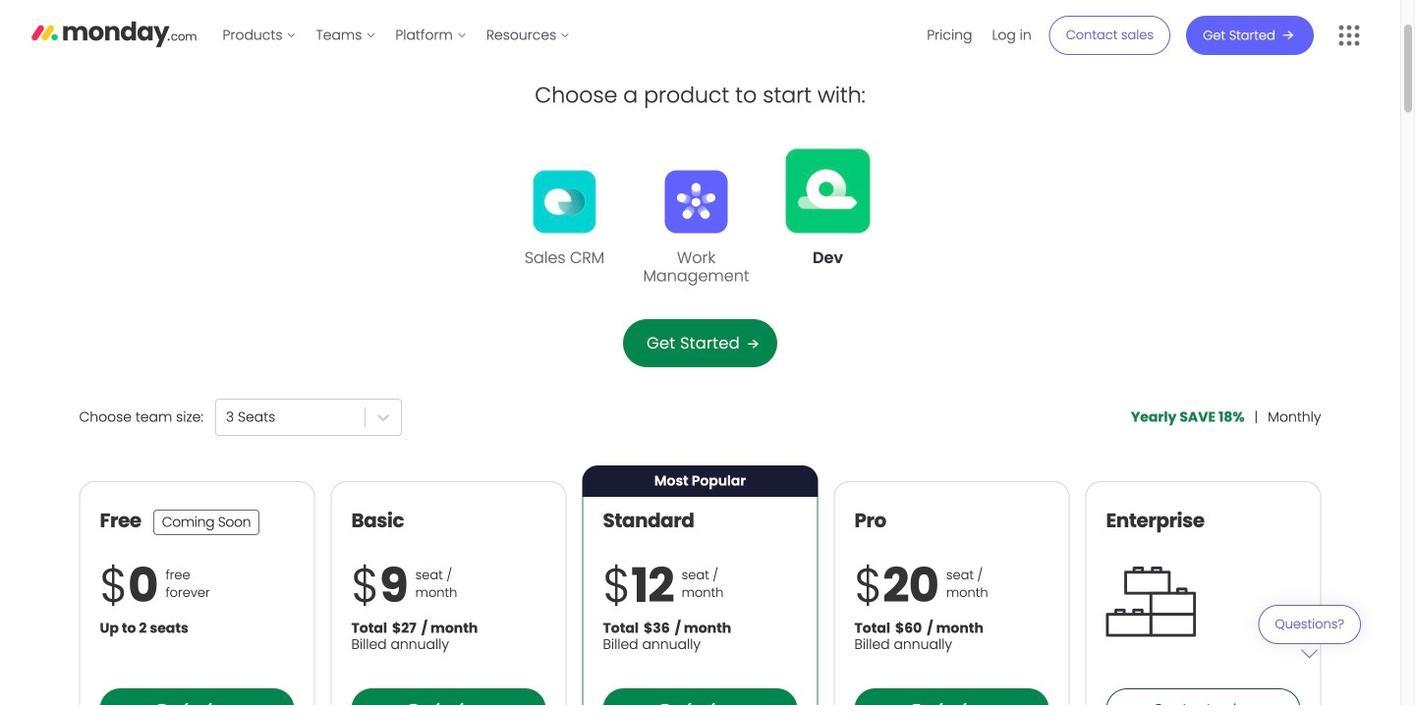 Task type: describe. For each thing, give the bounding box(es) containing it.
switcher icon hp image
[[1330, 16, 1369, 55]]



Task type: locate. For each thing, give the bounding box(es) containing it.
monday.com logo image
[[31, 13, 197, 54]]

1 list from the left
[[213, 0, 580, 71]]

0 horizontal spatial list
[[213, 0, 580, 71]]

list
[[213, 0, 580, 71], [917, 0, 1042, 71]]

2 list from the left
[[917, 0, 1042, 71]]

main element
[[213, 0, 1369, 71]]

1 horizontal spatial list
[[917, 0, 1042, 71]]



Task type: vqa. For each thing, say whether or not it's contained in the screenshot.
the health,
no



